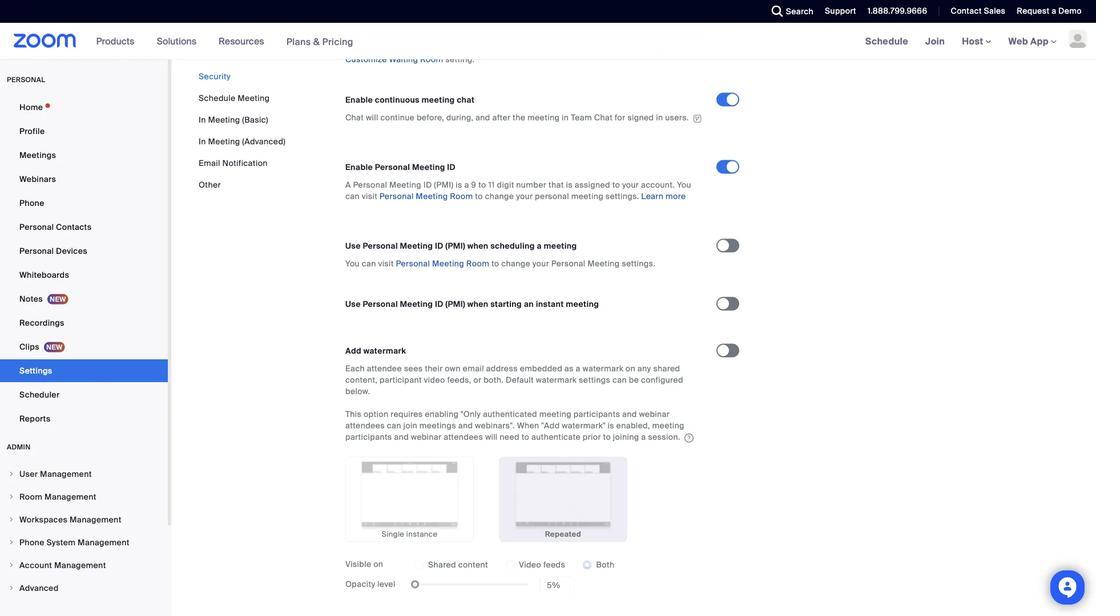 Task type: vqa. For each thing, say whether or not it's contained in the screenshot.
(PMI)
yes



Task type: locate. For each thing, give the bounding box(es) containing it.
video
[[519, 560, 542, 571]]

1 vertical spatial your
[[517, 191, 533, 202]]

to
[[417, 20, 425, 31], [653, 20, 661, 31], [479, 180, 487, 191], [613, 180, 621, 191], [475, 191, 483, 202], [492, 259, 500, 269], [522, 432, 530, 443], [604, 432, 611, 443]]

user management menu item
[[0, 464, 168, 486]]

in left the team
[[562, 113, 569, 123]]

1 vertical spatial (pmi)
[[446, 241, 466, 252]]

use
[[346, 241, 361, 252], [346, 299, 361, 310]]

management down phone system management menu item
[[54, 561, 106, 571]]

or
[[382, 31, 390, 42], [474, 375, 482, 386]]

notification
[[222, 158, 268, 169]]

sales
[[985, 6, 1006, 16]]

meeting up waiting on the left of the page
[[400, 43, 432, 53]]

1 vertical spatial use
[[346, 299, 361, 310]]

1.888.799.9666 button
[[860, 0, 931, 23], [868, 6, 928, 16]]

2 use from the top
[[346, 299, 361, 310]]

menu bar
[[199, 71, 286, 191]]

before,
[[417, 113, 445, 123]]

chat left for
[[595, 113, 613, 123]]

2 horizontal spatial that
[[656, 31, 671, 42]]

phone inside menu item
[[19, 538, 44, 548]]

enabled,
[[617, 421, 651, 432]]

0 horizontal spatial or
[[382, 31, 390, 42]]

shared
[[654, 364, 681, 375]]

participants up the host,
[[368, 20, 415, 31]]

0 horizontal spatial attendees
[[346, 421, 385, 432]]

personal meeting room link for personal
[[396, 259, 490, 269]]

2 phone from the top
[[19, 538, 44, 548]]

watermark up the attendee
[[364, 346, 406, 357]]

visible
[[346, 560, 372, 570]]

phone inside personal menu menu
[[19, 198, 44, 209]]

0 horizontal spatial be
[[558, 43, 568, 53]]

right image inside phone system management menu item
[[8, 540, 15, 547]]

"add
[[542, 421, 560, 432]]

room down use personal meeting id (pmi) when scheduling a meeting
[[467, 259, 490, 269]]

1 vertical spatial has
[[434, 43, 448, 53]]

to down when
[[522, 432, 530, 443]]

0 vertical spatial has
[[426, 31, 440, 42]]

a right as
[[576, 364, 581, 375]]

0 horizontal spatial join
[[404, 421, 418, 432]]

3 right image from the top
[[8, 540, 15, 547]]

will inside allow participants to join before the host arrives. if participants are not allowed to join before the host, or the host has another meeting running, participants will see a dialog that notifies them that the meeting has not started. this dialog can be customized through the customize waiting room setting.
[[592, 31, 604, 42]]

or down email
[[474, 375, 482, 386]]

1 right image from the top
[[8, 471, 15, 478]]

shared content
[[428, 560, 488, 571]]

1 vertical spatial phone
[[19, 538, 44, 548]]

1 vertical spatial that
[[368, 43, 383, 53]]

right image left account
[[8, 563, 15, 570]]

menu bar containing security
[[199, 71, 286, 191]]

0 horizontal spatial dialog
[[516, 43, 540, 53]]

their
[[425, 364, 443, 375]]

id for scheduling
[[435, 241, 444, 252]]

banner
[[0, 23, 1097, 60]]

host left arrives. at the top left
[[486, 20, 503, 31]]

0 horizontal spatial watermark
[[364, 346, 406, 357]]

management up workspaces management
[[45, 492, 96, 503]]

clips link
[[0, 336, 168, 359]]

meeting left the team
[[528, 113, 560, 123]]

dialog down running,
[[516, 43, 540, 53]]

0 vertical spatial schedule
[[866, 35, 909, 47]]

enable left continuous
[[346, 95, 373, 105]]

2 in from the top
[[199, 136, 206, 147]]

your
[[623, 180, 639, 191], [517, 191, 533, 202], [533, 259, 550, 269]]

profile picture image
[[1069, 30, 1088, 48]]

1 phone from the top
[[19, 198, 44, 209]]

(pmi) for scheduling
[[446, 241, 466, 252]]

right image left user
[[8, 471, 15, 478]]

attendees down the '"only'
[[444, 432, 483, 443]]

plans & pricing link
[[287, 36, 354, 48], [287, 36, 354, 48]]

contact sales link
[[943, 0, 1009, 23], [951, 6, 1006, 16]]

management inside menu item
[[54, 561, 106, 571]]

can inside "this option requires enabling "only authenticated meeting participants and webinar attendees can join meetings and webinars". when "add watermark" is enabled, meeting participants and webinar attendees will need to authenticate prior to joining a session."
[[387, 421, 401, 432]]

running,
[[509, 31, 541, 42]]

allowed
[[621, 20, 651, 31]]

2 vertical spatial watermark
[[536, 375, 577, 386]]

1 vertical spatial host
[[407, 31, 424, 42]]

Single instance radio
[[346, 457, 474, 543]]

2 when from the top
[[468, 299, 489, 310]]

to right prior
[[604, 432, 611, 443]]

webinar down meetings
[[411, 432, 442, 443]]

option
[[364, 410, 389, 420]]

11
[[489, 180, 495, 191]]

meeting down assigned
[[572, 191, 604, 202]]

host up waiting on the left of the page
[[407, 31, 424, 42]]

1 horizontal spatial or
[[474, 375, 482, 386]]

right image
[[8, 471, 15, 478], [8, 494, 15, 501], [8, 540, 15, 547], [8, 563, 15, 570]]

dialog down allowed
[[629, 31, 653, 42]]

phone down webinars
[[19, 198, 44, 209]]

0 horizontal spatial in
[[562, 113, 569, 123]]

or right the host,
[[382, 31, 390, 42]]

advanced menu item
[[0, 578, 168, 600]]

be down any at the bottom right of page
[[629, 375, 639, 386]]

on left any at the bottom right of page
[[626, 364, 636, 375]]

search button
[[764, 0, 817, 23]]

in up email
[[199, 136, 206, 147]]

right image left room management
[[8, 494, 15, 501]]

join up customize waiting room link
[[427, 20, 441, 31]]

phone
[[19, 198, 44, 209], [19, 538, 44, 548]]

chat left continue at top
[[346, 113, 364, 123]]

join down requires
[[404, 421, 418, 432]]

right image left 'workspaces' at the left of the page
[[8, 517, 15, 524]]

admin
[[7, 443, 31, 452]]

will
[[592, 31, 604, 42], [366, 113, 379, 123], [486, 432, 498, 443]]

reports link
[[0, 408, 168, 431]]

this
[[498, 43, 514, 53], [346, 410, 362, 420]]

1 vertical spatial this
[[346, 410, 362, 420]]

0 horizontal spatial not
[[451, 43, 463, 53]]

right image inside account management menu item
[[8, 563, 15, 570]]

1 vertical spatial watermark
[[583, 364, 624, 375]]

is
[[456, 180, 463, 191], [566, 180, 573, 191], [608, 421, 615, 432]]

personal menu menu
[[0, 96, 168, 432]]

room down user
[[19, 492, 42, 503]]

room right waiting on the left of the page
[[421, 54, 444, 65]]

your down number
[[517, 191, 533, 202]]

not up see
[[606, 20, 619, 31]]

or inside allow participants to join before the host arrives. if participants are not allowed to join before the host, or the host has another meeting running, participants will see a dialog that notifies them that the meeting has not started. this dialog can be customized through the customize waiting room setting.
[[382, 31, 390, 42]]

visit for you can visit
[[362, 191, 378, 202]]

has
[[426, 31, 440, 42], [434, 43, 448, 53]]

will left continue at top
[[366, 113, 379, 123]]

1 right image from the top
[[8, 517, 15, 524]]

right image for account management
[[8, 563, 15, 570]]

0 horizontal spatial chat
[[346, 113, 364, 123]]

learn more
[[642, 191, 686, 202]]

in for in meeting (advanced)
[[199, 136, 206, 147]]

(pmi) left starting
[[446, 299, 466, 310]]

when up you can visit personal meeting room to change your personal meeting settings.
[[468, 241, 489, 252]]

not down another
[[451, 43, 463, 53]]

digit
[[497, 180, 514, 191]]

session.
[[649, 432, 681, 443]]

visit inside you can visit
[[362, 191, 378, 202]]

a down enabled,
[[642, 432, 646, 443]]

0 vertical spatial you
[[677, 180, 692, 191]]

your left account.
[[623, 180, 639, 191]]

search
[[787, 6, 814, 17]]

&
[[313, 36, 320, 48]]

2 vertical spatial will
[[486, 432, 498, 443]]

1 horizontal spatial will
[[486, 432, 498, 443]]

1 horizontal spatial chat
[[595, 113, 613, 123]]

0 vertical spatial use
[[346, 241, 361, 252]]

video
[[424, 375, 445, 386]]

join up notifies
[[663, 20, 677, 31]]

2 enable from the top
[[346, 162, 373, 173]]

that left notifies
[[656, 31, 671, 42]]

1 vertical spatial or
[[474, 375, 482, 386]]

0 vertical spatial on
[[626, 364, 636, 375]]

0 vertical spatial enable
[[346, 95, 373, 105]]

management for account management
[[54, 561, 106, 571]]

number
[[517, 180, 547, 191]]

a left demo
[[1052, 6, 1057, 16]]

will down are
[[592, 31, 604, 42]]

2 in from the left
[[657, 113, 663, 123]]

1 vertical spatial in
[[199, 136, 206, 147]]

in for in meeting (basic)
[[199, 115, 206, 125]]

1 enable from the top
[[346, 95, 373, 105]]

1 vertical spatial change
[[502, 259, 531, 269]]

0 horizontal spatial you
[[346, 259, 360, 269]]

room management menu item
[[0, 487, 168, 508]]

security link
[[199, 71, 231, 82]]

1 horizontal spatial visit
[[378, 259, 394, 269]]

personal inside personal contacts "link"
[[19, 222, 54, 233]]

will down webinars".
[[486, 432, 498, 443]]

visible on option group
[[415, 557, 615, 575]]

join link
[[918, 23, 954, 59]]

1 horizontal spatial in
[[657, 113, 663, 123]]

will inside "this option requires enabling "only authenticated meeting participants and webinar attendees can join meetings and webinars". when "add watermark" is enabled, meeting participants and webinar attendees will need to authenticate prior to joining a session."
[[486, 432, 498, 443]]

1 horizontal spatial this
[[498, 43, 514, 53]]

before up another
[[443, 20, 469, 31]]

1 vertical spatial schedule
[[199, 93, 236, 103]]

chat will continue before, during, and after the meeting in team chat for signed in users. application
[[346, 112, 707, 124]]

0 vertical spatial visit
[[362, 191, 378, 202]]

the inside chat will continue before, during, and after the meeting in team chat for signed in users. "application"
[[513, 113, 526, 123]]

right image for workspaces management
[[8, 517, 15, 524]]

this inside allow participants to join before the host arrives. if participants are not allowed to join before the host, or the host has another meeting running, participants will see a dialog that notifies them that the meeting has not started. this dialog can be customized through the customize waiting room setting.
[[498, 43, 514, 53]]

webinar up enabled,
[[640, 410, 670, 420]]

0 vertical spatial will
[[592, 31, 604, 42]]

0 horizontal spatial this
[[346, 410, 362, 420]]

is up joining
[[608, 421, 615, 432]]

2 vertical spatial (pmi)
[[446, 299, 466, 310]]

contact sales
[[951, 6, 1006, 16]]

1 horizontal spatial be
[[629, 375, 639, 386]]

1 horizontal spatial you
[[677, 180, 692, 191]]

workspaces management
[[19, 515, 122, 526]]

0 vertical spatial that
[[656, 31, 671, 42]]

2 right image from the top
[[8, 494, 15, 501]]

(pmi) for a
[[434, 180, 454, 191]]

customize
[[346, 54, 387, 65]]

schedule down 1.888.799.9666
[[866, 35, 909, 47]]

1 chat from the left
[[346, 113, 364, 123]]

management down the room management menu item in the bottom left of the page
[[70, 515, 122, 526]]

1 when from the top
[[468, 241, 489, 252]]

schedule inside meetings 'navigation'
[[866, 35, 909, 47]]

other
[[199, 180, 221, 190]]

1 vertical spatial when
[[468, 299, 489, 310]]

management down workspaces management "menu item"
[[78, 538, 130, 548]]

and inside "application"
[[476, 113, 491, 123]]

1 vertical spatial you
[[346, 259, 360, 269]]

1 horizontal spatial on
[[626, 364, 636, 375]]

in down schedule meeting link
[[199, 115, 206, 125]]

team
[[571, 113, 592, 123]]

(pmi) up you can visit personal meeting room to change your personal meeting settings.
[[446, 241, 466, 252]]

1 horizontal spatial is
[[566, 180, 573, 191]]

right image left system
[[8, 540, 15, 547]]

to down 9
[[475, 191, 483, 202]]

1 horizontal spatial attendees
[[444, 432, 483, 443]]

2 horizontal spatial will
[[592, 31, 604, 42]]

to right assigned
[[613, 180, 621, 191]]

1 vertical spatial enable
[[346, 162, 373, 173]]

personal inside personal devices 'link'
[[19, 246, 54, 257]]

on right visible
[[374, 560, 384, 570]]

be inside each attendee sees their own email address embedded as a watermark on any shared content, participant video feeds, or both. default watermark settings can be configured below.
[[629, 375, 639, 386]]

support
[[826, 6, 857, 16]]

and up enabled,
[[623, 410, 637, 420]]

enable
[[346, 95, 373, 105], [346, 162, 373, 173]]

attendees down 'option'
[[346, 421, 385, 432]]

customized
[[570, 43, 616, 53]]

when for starting
[[468, 299, 489, 310]]

account
[[19, 561, 52, 571]]

support link
[[817, 0, 860, 23], [826, 6, 857, 16]]

1 vertical spatial not
[[451, 43, 463, 53]]

be
[[558, 43, 568, 53], [629, 375, 639, 386]]

room management
[[19, 492, 96, 503]]

0 vertical spatial be
[[558, 43, 568, 53]]

phone for phone system management
[[19, 538, 44, 548]]

can inside each attendee sees their own email address embedded as a watermark on any shared content, participant video feeds, or both. default watermark settings can be configured below.
[[613, 375, 627, 386]]

(pmi) left 9
[[434, 180, 454, 191]]

1 in from the top
[[199, 115, 206, 125]]

0 vertical spatial this
[[498, 43, 514, 53]]

or inside each attendee sees their own email address embedded as a watermark on any shared content, participant video feeds, or both. default watermark settings can be configured below.
[[474, 375, 482, 386]]

0 vertical spatial phone
[[19, 198, 44, 209]]

use personal meeting id (pmi) when starting an instant meeting
[[346, 299, 599, 310]]

join
[[427, 20, 441, 31], [663, 20, 677, 31], [404, 421, 418, 432]]

right image inside user management "menu item"
[[8, 471, 15, 478]]

dialog
[[629, 31, 653, 42], [516, 43, 540, 53]]

user
[[19, 469, 38, 480]]

0 vertical spatial change
[[485, 191, 514, 202]]

use for use personal meeting id (pmi) when starting an instant meeting
[[346, 299, 361, 310]]

your down "scheduling"
[[533, 259, 550, 269]]

management for user management
[[40, 469, 92, 480]]

0 vertical spatial or
[[382, 31, 390, 42]]

1 vertical spatial right image
[[8, 586, 15, 592]]

account management menu item
[[0, 555, 168, 577]]

right image inside workspaces management "menu item"
[[8, 517, 15, 524]]

whiteboards
[[19, 270, 69, 281]]

products button
[[96, 23, 140, 59]]

when left starting
[[468, 299, 489, 310]]

2 right image from the top
[[8, 586, 15, 592]]

application
[[346, 364, 707, 444]]

0 vertical spatial personal meeting room link
[[380, 191, 473, 202]]

joining
[[613, 432, 640, 443]]

personal contacts
[[19, 222, 92, 233]]

chat will continue before, during, and after the meeting in team chat for signed in users.
[[346, 113, 689, 123]]

right image
[[8, 517, 15, 524], [8, 586, 15, 592]]

2 vertical spatial that
[[549, 180, 564, 191]]

0 horizontal spatial is
[[456, 180, 463, 191]]

feeds
[[544, 560, 566, 571]]

0 vertical spatial dialog
[[629, 31, 653, 42]]

schedule down 'security' link
[[199, 93, 236, 103]]

1 horizontal spatial schedule
[[866, 35, 909, 47]]

the
[[471, 20, 484, 31], [346, 31, 358, 42], [392, 31, 405, 42], [385, 43, 398, 53], [651, 43, 663, 53], [513, 113, 526, 123]]

personal meeting room link down use personal meeting id (pmi) when scheduling a meeting
[[396, 259, 490, 269]]

starting
[[491, 299, 522, 310]]

that up personal
[[549, 180, 564, 191]]

before up notifies
[[679, 20, 705, 31]]

enable up a on the left
[[346, 162, 373, 173]]

you can visit personal meeting room to change your personal meeting settings.
[[346, 259, 656, 269]]

2 horizontal spatial is
[[608, 421, 615, 432]]

1 horizontal spatial that
[[549, 180, 564, 191]]

change
[[485, 191, 514, 202], [502, 259, 531, 269]]

not
[[606, 20, 619, 31], [451, 43, 463, 53]]

change down digit
[[485, 191, 514, 202]]

0 vertical spatial (pmi)
[[434, 180, 454, 191]]

and left after
[[476, 113, 491, 123]]

management up room management
[[40, 469, 92, 480]]

9
[[472, 180, 477, 191]]

management for room management
[[45, 492, 96, 503]]

1 vertical spatial personal meeting room link
[[396, 259, 490, 269]]

schedule
[[866, 35, 909, 47], [199, 93, 236, 103]]

0 vertical spatial host
[[486, 20, 503, 31]]

0 horizontal spatial will
[[366, 113, 379, 123]]

0 vertical spatial not
[[606, 20, 619, 31]]

0 horizontal spatial webinar
[[411, 432, 442, 443]]

be left customized in the top of the page
[[558, 43, 568, 53]]

phone up account
[[19, 538, 44, 548]]

watermark
[[364, 346, 406, 357], [583, 364, 624, 375], [536, 375, 577, 386]]

0 vertical spatial watermark
[[364, 346, 406, 357]]

4 right image from the top
[[8, 563, 15, 570]]

content,
[[346, 375, 378, 386]]

0 horizontal spatial visit
[[362, 191, 378, 202]]

schedule for schedule meeting
[[199, 93, 236, 103]]

support version for enable continuous meeting chat image
[[692, 114, 704, 122]]

schedule inside menu bar
[[199, 93, 236, 103]]

email
[[463, 364, 484, 375]]

0 horizontal spatial on
[[374, 560, 384, 570]]

right image for room management
[[8, 494, 15, 501]]

can
[[542, 43, 556, 53], [346, 191, 360, 202], [362, 259, 376, 269], [613, 375, 627, 386], [387, 421, 401, 432]]

both
[[597, 560, 615, 571]]

this left 'option'
[[346, 410, 362, 420]]

1 vertical spatial visit
[[378, 259, 394, 269]]

1 vertical spatial be
[[629, 375, 639, 386]]

personal meeting room link down enable personal meeting id
[[380, 191, 473, 202]]

recordings link
[[0, 312, 168, 335]]

add watermark
[[346, 346, 406, 357]]

2 horizontal spatial join
[[663, 20, 677, 31]]

watermark up settings
[[583, 364, 624, 375]]

zoom logo image
[[14, 34, 76, 48]]

right image left advanced
[[8, 586, 15, 592]]

this down running,
[[498, 43, 514, 53]]

2 chat from the left
[[595, 113, 613, 123]]

change down "scheduling"
[[502, 259, 531, 269]]

participant
[[380, 375, 422, 386]]

has left another
[[426, 31, 440, 42]]

0 vertical spatial webinar
[[640, 410, 670, 420]]

0 horizontal spatial host
[[407, 31, 424, 42]]

1 use from the top
[[346, 241, 361, 252]]

is inside "this option requires enabling "only authenticated meeting participants and webinar attendees can join meetings and webinars". when "add watermark" is enabled, meeting participants and webinar attendees will need to authenticate prior to joining a session."
[[608, 421, 615, 432]]

will for attendees
[[486, 432, 498, 443]]

1 vertical spatial webinar
[[411, 432, 442, 443]]

right image for phone system management
[[8, 540, 15, 547]]

a right see
[[622, 31, 627, 42]]

meetings
[[19, 150, 56, 161]]

0 horizontal spatial schedule
[[199, 93, 236, 103]]

0 vertical spatial when
[[468, 241, 489, 252]]

personal meeting room to change your personal meeting settings.
[[380, 191, 640, 202]]

1 vertical spatial will
[[366, 113, 379, 123]]

watermark"
[[562, 421, 606, 432]]

0 vertical spatial right image
[[8, 517, 15, 524]]

right image inside "advanced" menu item
[[8, 586, 15, 592]]

right image inside the room management menu item
[[8, 494, 15, 501]]

and down requires
[[394, 432, 409, 443]]

1 horizontal spatial watermark
[[536, 375, 577, 386]]

you inside you can visit
[[677, 180, 692, 191]]



Task type: describe. For each thing, give the bounding box(es) containing it.
room inside menu item
[[19, 492, 42, 503]]

allow participants to join before the host arrives. if participants are not allowed to join before the host, or the host has another meeting running, participants will see a dialog that notifies them that the meeting has not started. this dialog can be customized through the customize waiting room setting.
[[346, 20, 705, 65]]

1 before from the left
[[443, 20, 469, 31]]

a inside "this option requires enabling "only authenticated meeting participants and webinar attendees can join meetings and webinars". when "add watermark" is enabled, meeting participants and webinar attendees will need to authenticate prior to joining a session."
[[642, 432, 646, 443]]

right image for advanced
[[8, 586, 15, 592]]

resources button
[[219, 23, 269, 59]]

in meeting (advanced)
[[199, 136, 286, 147]]

meeting up 'before,'
[[422, 95, 455, 105]]

web app button
[[1009, 35, 1057, 47]]

devices
[[56, 246, 87, 257]]

1 horizontal spatial webinar
[[640, 410, 670, 420]]

a
[[346, 180, 351, 191]]

settings
[[579, 375, 611, 386]]

a inside allow participants to join before the host arrives. if participants are not allowed to join before the host, or the host has another meeting running, participants will see a dialog that notifies them that the meeting has not started. this dialog can be customized through the customize waiting room setting.
[[622, 31, 627, 42]]

after
[[493, 113, 511, 123]]

own
[[445, 364, 461, 375]]

enable personal meeting id
[[346, 162, 456, 173]]

can inside allow participants to join before the host arrives. if participants are not allowed to join before the host, or the host has another meeting running, participants will see a dialog that notifies them that the meeting has not started. this dialog can be customized through the customize waiting room setting.
[[542, 43, 556, 53]]

management for workspaces management
[[70, 515, 122, 526]]

Repeated radio
[[499, 457, 628, 543]]

will for are
[[592, 31, 604, 42]]

repeated
[[545, 530, 582, 540]]

continuous
[[375, 95, 420, 105]]

plans & pricing
[[287, 36, 354, 48]]

learn
[[642, 191, 664, 202]]

notifies
[[673, 31, 702, 42]]

to right allowed
[[653, 20, 661, 31]]

need
[[500, 432, 520, 443]]

in meeting (basic)
[[199, 115, 268, 125]]

(pmi) for starting
[[446, 299, 466, 310]]

started.
[[465, 43, 495, 53]]

personal devices link
[[0, 240, 168, 263]]

products
[[96, 35, 134, 47]]

(advanced)
[[242, 136, 286, 147]]

home link
[[0, 96, 168, 119]]

waiting
[[389, 54, 418, 65]]

room down 9
[[450, 191, 473, 202]]

each
[[346, 364, 365, 375]]

enable for enable continuous meeting chat
[[346, 95, 373, 105]]

1 vertical spatial attendees
[[444, 432, 483, 443]]

schedule for schedule
[[866, 35, 909, 47]]

arrives.
[[505, 20, 533, 31]]

2 horizontal spatial watermark
[[583, 364, 624, 375]]

personal
[[535, 191, 570, 202]]

or for host,
[[382, 31, 390, 42]]

can inside you can visit
[[346, 191, 360, 202]]

will inside "application"
[[366, 113, 379, 123]]

scheduler link
[[0, 384, 168, 407]]

0 horizontal spatial that
[[368, 43, 383, 53]]

2 vertical spatial your
[[533, 259, 550, 269]]

enable for enable personal meeting id
[[346, 162, 373, 173]]

meeting up started.
[[475, 31, 507, 42]]

email notification link
[[199, 158, 268, 169]]

content
[[459, 560, 488, 571]]

visit for you can visit personal meeting room to change your personal meeting settings.
[[378, 259, 394, 269]]

webinars link
[[0, 168, 168, 191]]

see
[[606, 31, 620, 42]]

0 vertical spatial your
[[623, 180, 639, 191]]

personal devices
[[19, 246, 87, 257]]

learn more about add watermark image
[[684, 434, 695, 442]]

a inside each attendee sees their own email address embedded as a watermark on any shared content, participant video feeds, or both. default watermark settings can be configured below.
[[576, 364, 581, 375]]

reports
[[19, 414, 51, 424]]

personal meeting room link for to
[[380, 191, 473, 202]]

2 before from the left
[[679, 20, 705, 31]]

configured
[[642, 375, 684, 386]]

and down the '"only'
[[459, 421, 473, 432]]

join
[[926, 35, 946, 47]]

1 vertical spatial dialog
[[516, 43, 540, 53]]

meeting up "session."
[[653, 421, 685, 432]]

1.888.799.9666 button up join
[[860, 0, 931, 23]]

email
[[199, 158, 220, 169]]

clips
[[19, 342, 39, 352]]

in meeting (advanced) link
[[199, 136, 286, 147]]

meeting right "scheduling"
[[544, 241, 577, 252]]

customize waiting room link
[[346, 54, 444, 65]]

opacity
[[346, 580, 376, 590]]

both.
[[484, 375, 504, 386]]

workspaces management menu item
[[0, 510, 168, 531]]

feeds,
[[448, 375, 472, 386]]

phone system management menu item
[[0, 532, 168, 554]]

email notification
[[199, 158, 268, 169]]

another
[[442, 31, 472, 42]]

1 vertical spatial settings.
[[622, 259, 656, 269]]

for
[[615, 113, 626, 123]]

be inside allow participants to join before the host arrives. if participants are not allowed to join before the host, or the host has another meeting running, participants will see a dialog that notifies them that the meeting has not started. this dialog can be customized through the customize waiting room setting.
[[558, 43, 568, 53]]

banner containing products
[[0, 23, 1097, 60]]

request
[[1018, 6, 1050, 16]]

1.888.799.9666
[[868, 6, 928, 16]]

a right "scheduling"
[[537, 241, 542, 252]]

them
[[346, 43, 366, 53]]

room inside allow participants to join before the host arrives. if participants are not allowed to join before the host, or the host has another meeting running, participants will see a dialog that notifies them that the meeting has not started. this dialog can be customized through the customize waiting room setting.
[[421, 54, 444, 65]]

instant
[[536, 299, 564, 310]]

level
[[378, 580, 396, 590]]

other link
[[199, 180, 221, 190]]

right image for user management
[[8, 471, 15, 478]]

workspaces
[[19, 515, 68, 526]]

when for scheduling
[[468, 241, 489, 252]]

phone for phone
[[19, 198, 44, 209]]

default
[[506, 375, 534, 386]]

settings
[[19, 366, 52, 376]]

join inside "this option requires enabling "only authenticated meeting participants and webinar attendees can join meetings and webinars". when "add watermark" is enabled, meeting participants and webinar attendees will need to authenticate prior to joining a session."
[[404, 421, 418, 432]]

visible on
[[346, 560, 384, 570]]

scheduling
[[491, 241, 535, 252]]

to right 9
[[479, 180, 487, 191]]

below.
[[346, 387, 370, 397]]

1 horizontal spatial not
[[606, 20, 619, 31]]

id for starting
[[435, 299, 444, 310]]

meetings link
[[0, 144, 168, 167]]

meetings navigation
[[857, 23, 1097, 60]]

participants up watermark"
[[574, 410, 621, 420]]

notes
[[19, 294, 43, 304]]

security
[[199, 71, 231, 82]]

assigned
[[575, 180, 611, 191]]

use for use personal meeting id (pmi) when scheduling a meeting
[[346, 241, 361, 252]]

a left 9
[[465, 180, 469, 191]]

1 in from the left
[[562, 113, 569, 123]]

product information navigation
[[88, 23, 362, 60]]

or for feeds,
[[474, 375, 482, 386]]

prior
[[583, 432, 601, 443]]

admin menu menu
[[0, 464, 168, 601]]

participants down 'option'
[[346, 432, 392, 443]]

recordings
[[19, 318, 64, 328]]

1.888.799.9666 button up schedule link
[[868, 6, 928, 16]]

during,
[[447, 113, 474, 123]]

in meeting (basic) link
[[199, 115, 268, 125]]

meeting inside "application"
[[528, 113, 560, 123]]

instance
[[407, 530, 438, 540]]

authenticate
[[532, 432, 581, 443]]

schedule meeting
[[199, 93, 270, 103]]

demo
[[1059, 6, 1083, 16]]

meeting right instant
[[566, 299, 599, 310]]

0 vertical spatial settings.
[[606, 191, 640, 202]]

1 horizontal spatial join
[[427, 20, 441, 31]]

each attendee sees their own email address embedded as a watermark on any shared content, participant video feeds, or both. default watermark settings can be configured below.
[[346, 364, 684, 397]]

participants right if
[[543, 20, 590, 31]]

embedded
[[520, 364, 563, 375]]

you for you can visit personal meeting room to change your personal meeting settings.
[[346, 259, 360, 269]]

to up waiting on the left of the page
[[417, 20, 425, 31]]

set opacity level text field
[[540, 577, 575, 596]]

to down "scheduling"
[[492, 259, 500, 269]]

"only
[[461, 410, 481, 420]]

0 vertical spatial attendees
[[346, 421, 385, 432]]

meeting up the ""add"
[[540, 410, 572, 420]]

more
[[666, 191, 686, 202]]

this inside "this option requires enabling "only authenticated meeting participants and webinar attendees can join meetings and webinars". when "add watermark" is enabled, meeting participants and webinar attendees will need to authenticate prior to joining a session."
[[346, 410, 362, 420]]

phone link
[[0, 192, 168, 215]]

application containing each attendee sees their own email address embedded as a watermark on any shared content, participant video feeds, or both. default watermark settings can be configured below.
[[346, 364, 707, 444]]

single
[[382, 530, 405, 540]]

phone system management
[[19, 538, 130, 548]]

participants up customized in the top of the page
[[543, 31, 589, 42]]

on inside each attendee sees their own email address embedded as a watermark on any shared content, participant video feeds, or both. default watermark settings can be configured below.
[[626, 364, 636, 375]]

when
[[517, 421, 540, 432]]

1 horizontal spatial dialog
[[629, 31, 653, 42]]

system
[[47, 538, 76, 548]]

schedule link
[[857, 23, 918, 59]]

web
[[1009, 35, 1029, 47]]

host button
[[963, 35, 992, 47]]

1 horizontal spatial host
[[486, 20, 503, 31]]

you for you can visit
[[677, 180, 692, 191]]

id for a
[[424, 180, 432, 191]]



